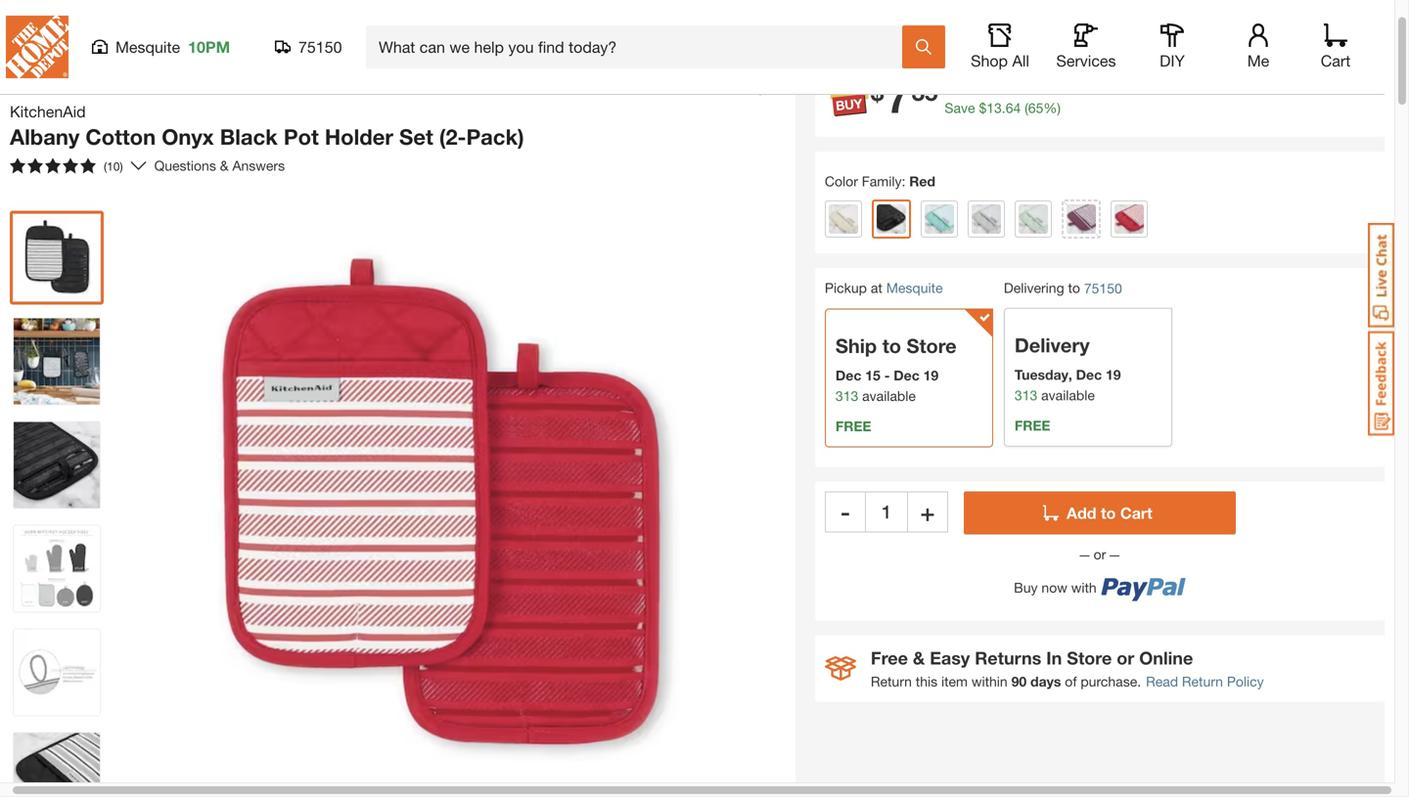 Task type: describe. For each thing, give the bounding box(es) containing it.
read return policy link
[[1146, 672, 1264, 692]]

/ inside kitchen gadgets & tools / oven mitts & pot holders
[[400, 20, 404, 36]]

1 kitchen from the left
[[39, 18, 92, 37]]

model
[[1064, 18, 1097, 31]]

tuesday,
[[1015, 366, 1073, 382]]

buy
[[1014, 580, 1038, 596]]

kitchenaid
[[10, 102, 86, 121]]

(
[[1025, 100, 1029, 116]]

& right mitts
[[492, 18, 502, 37]]

- inside ship to store dec 15 - dec 19 313 available
[[885, 367, 890, 384]]

0 horizontal spatial dec
[[836, 367, 862, 384]]

kitchen gadgets & tools link
[[220, 18, 392, 37]]

color
[[825, 173, 858, 189]]

feedback link image
[[1368, 331, 1395, 437]]

10pm
[[188, 38, 230, 56]]

- inside "-" button
[[841, 498, 850, 526]]

1 return from the left
[[871, 674, 912, 690]]

ship
[[836, 334, 877, 358]]

free & easy returns in store or online return this item within 90 days of purchase. read return policy
[[871, 648, 1264, 690]]

19 inside delivery tuesday, dec 19 313 available
[[1106, 366, 1121, 382]]

black
[[220, 124, 278, 150]]

with
[[1072, 580, 1097, 596]]

$ 20 . 99 save $ 13 . 64 ( 65 %)
[[945, 79, 1061, 116]]

delivery
[[1015, 333, 1090, 356]]

green image
[[1019, 204, 1048, 234]]

shop
[[971, 51, 1008, 70]]

holder
[[325, 124, 393, 150]]

17bk
[[1197, 18, 1226, 31]]

delivering to 75150
[[1004, 280, 1123, 296]]

the home depot logo image
[[6, 16, 69, 78]]

2 horizontal spatial $
[[979, 100, 987, 116]]

75150 button
[[275, 37, 343, 57]]

64
[[1006, 100, 1021, 116]]

(2-
[[439, 124, 466, 150]]

diy button
[[1141, 23, 1204, 70]]

75150 inside button
[[299, 38, 342, 56]]

$ for 20
[[945, 79, 953, 95]]

blue image
[[925, 204, 954, 234]]

policy
[[1227, 674, 1264, 690]]

313 inside ship to store dec 15 - dec 19 313 available
[[836, 388, 859, 404]]

2 return from the left
[[1182, 674, 1223, 690]]

...
[[0, 21, 19, 37]]

0 vertical spatial pot
[[507, 18, 531, 37]]

oven mitts & pot holders link
[[412, 18, 590, 37]]

save
[[945, 100, 975, 116]]

to for cart
[[1101, 504, 1116, 522]]

black image
[[877, 204, 906, 234]]

read
[[1146, 674, 1179, 690]]

1 horizontal spatial cart
[[1321, 51, 1351, 70]]

7
[[886, 71, 910, 122]]

kitchenaid albany cotton onyx black pot holder set (2-pack)
[[10, 102, 524, 150]]

days
[[1031, 674, 1061, 690]]

services
[[1057, 51, 1116, 70]]

1 vertical spatial .
[[1002, 100, 1006, 116]]

19 inside ship to store dec 15 - dec 19 313 available
[[924, 367, 939, 384]]

cart link
[[1315, 23, 1358, 70]]

holders
[[535, 18, 590, 37]]

2p017469tdka
[[1110, 18, 1194, 31]]

item
[[942, 674, 968, 690]]

dec inside delivery tuesday, dec 19 313 available
[[1076, 366, 1102, 382]]

available inside ship to store dec 15 - dec 19 313 available
[[863, 388, 916, 404]]

+
[[921, 498, 935, 526]]

me
[[1248, 51, 1270, 70]]

red
[[910, 173, 936, 189]]

65
[[1029, 100, 1044, 116]]

store inside free & easy returns in store or online return this item within 90 days of purchase. read return policy
[[1067, 648, 1112, 669]]

kitchenaid link
[[10, 100, 94, 123]]

shop all
[[971, 51, 1030, 70]]

online
[[1140, 648, 1193, 669]]

15
[[866, 367, 881, 384]]

(10) button
[[2, 150, 131, 182]]

services button
[[1055, 23, 1118, 70]]

easy
[[930, 648, 970, 669]]

onyx
[[162, 124, 214, 150]]

kitchenaid oven mitts pot holders 2p017469tdka 17bk 4f.2 image
[[14, 422, 100, 509]]

75150 link
[[1084, 278, 1123, 299]]

& left answers on the left top
[[220, 158, 229, 174]]

cotton
[[86, 124, 156, 150]]

/ inside '/ kitchen'
[[27, 20, 31, 36]]

0 horizontal spatial or
[[1090, 546, 1110, 563]]

gray image
[[972, 204, 1001, 234]]

in
[[1047, 648, 1062, 669]]

kitchenaid oven mitts pot holders 2p017469tdka 17bk c3.1 image
[[14, 319, 100, 405]]

kitchen link
[[39, 18, 92, 37]]

kitchenaid oven mitts pot holders 2p017469tdka 17bk 1f.3 image
[[14, 526, 100, 612]]

all
[[1013, 51, 1030, 70]]

questions & answers link
[[154, 156, 289, 176]]

returns
[[975, 648, 1042, 669]]

questions & answers
[[154, 158, 289, 174]]

within
[[972, 674, 1008, 690]]

at
[[871, 280, 883, 296]]

/ kitchen
[[27, 18, 92, 37]]

delivery tuesday, dec 19 313 available
[[1015, 333, 1121, 403]]

$ 7 35
[[871, 71, 938, 122]]

%)
[[1044, 100, 1061, 116]]



Task type: locate. For each thing, give the bounding box(es) containing it.
1 vertical spatial pot
[[284, 124, 319, 150]]

beige image
[[829, 204, 858, 234]]

2 / from the left
[[400, 20, 404, 36]]

free
[[1015, 417, 1051, 433], [836, 418, 872, 434]]

313
[[1015, 386, 1038, 403], [836, 388, 859, 404]]

1 horizontal spatial $
[[945, 79, 953, 95]]

# right sku
[[1292, 18, 1299, 31]]

$ left 7
[[871, 78, 884, 106]]

0 horizontal spatial cart
[[1121, 504, 1153, 522]]

tools
[[355, 18, 392, 37]]

3 # from the left
[[1292, 18, 1299, 31]]

0 horizontal spatial free
[[836, 418, 872, 434]]

0 horizontal spatial .
[[968, 79, 972, 95]]

0 vertical spatial -
[[885, 367, 890, 384]]

1 horizontal spatial 313
[[1015, 386, 1038, 403]]

1 vertical spatial or
[[1117, 648, 1135, 669]]

1 vertical spatial cart
[[1121, 504, 1153, 522]]

#
[[988, 18, 994, 31], [1100, 18, 1107, 31], [1292, 18, 1299, 31]]

1 horizontal spatial available
[[1042, 386, 1095, 403]]

to
[[1068, 280, 1081, 296], [883, 334, 901, 358], [1101, 504, 1116, 522]]

0 horizontal spatial $
[[871, 78, 884, 106]]

oven
[[412, 18, 449, 37]]

purple image
[[1067, 204, 1096, 234]]

2 horizontal spatial #
[[1292, 18, 1299, 31]]

0 vertical spatial or
[[1090, 546, 1110, 563]]

delivering
[[1004, 280, 1065, 296]]

to inside ship to store dec 15 - dec 19 313 available
[[883, 334, 901, 358]]

$ down 99
[[979, 100, 987, 116]]

kitchenaid oven mitts pot holders 2p017469tdka 17bk 64.0 image
[[14, 215, 100, 301]]

13
[[987, 100, 1002, 116]]

internet
[[944, 18, 984, 31]]

free down 15
[[836, 418, 872, 434]]

+ button
[[907, 492, 948, 533]]

1 vertical spatial store
[[907, 334, 957, 358]]

35
[[912, 78, 938, 106]]

store down mesquite button
[[907, 334, 957, 358]]

to for store
[[883, 334, 901, 358]]

75150 right delivering
[[1084, 280, 1123, 296]]

/
[[27, 20, 31, 36], [400, 20, 404, 36]]

pot left holders
[[507, 18, 531, 37]]

buy now with
[[1014, 580, 1097, 596]]

kitchen gadgets & tools / oven mitts & pot holders
[[220, 18, 590, 37]]

add to cart
[[1067, 504, 1153, 522]]

0 horizontal spatial kitchen
[[39, 18, 92, 37]]

available inside delivery tuesday, dec 19 313 available
[[1042, 386, 1095, 403]]

or inside free & easy returns in store or online return this item within 90 days of purchase. read return policy
[[1117, 648, 1135, 669]]

(10)
[[104, 160, 123, 173]]

kitchenaid oven mitts pot holders 2p017469tdka 17bk fa.5 image
[[14, 734, 100, 798]]

- left +
[[841, 498, 850, 526]]

to inside button
[[1101, 504, 1116, 522]]

gadgets
[[277, 18, 337, 37]]

90
[[1012, 674, 1027, 690]]

cart right add on the right of page
[[1121, 504, 1153, 522]]

answers
[[232, 158, 285, 174]]

ship to store dec 15 - dec 19 313 available
[[836, 334, 957, 404]]

1 vertical spatial to
[[883, 334, 901, 358]]

1 horizontal spatial to
[[1068, 280, 1081, 296]]

mitts
[[453, 18, 488, 37]]

1 horizontal spatial dec
[[894, 367, 920, 384]]

1 horizontal spatial free
[[1015, 417, 1051, 433]]

of
[[1065, 674, 1077, 690]]

mesquite left 10pm
[[116, 38, 180, 56]]

1 horizontal spatial or
[[1117, 648, 1135, 669]]

0 horizontal spatial available
[[863, 388, 916, 404]]

2 vertical spatial to
[[1101, 504, 1116, 522]]

19 right the tuesday,
[[1106, 366, 1121, 382]]

1 horizontal spatial store
[[1067, 648, 1112, 669]]

2 kitchen from the left
[[220, 18, 273, 37]]

store
[[1234, 18, 1262, 31], [907, 334, 957, 358], [1067, 648, 1112, 669]]

store left sku
[[1234, 18, 1262, 31]]

2 horizontal spatial store
[[1234, 18, 1262, 31]]

0 vertical spatial to
[[1068, 280, 1081, 296]]

kitchen right ...
[[39, 18, 92, 37]]

:
[[902, 173, 906, 189]]

1 vertical spatial 75150
[[1084, 280, 1123, 296]]

313 down the tuesday,
[[1015, 386, 1038, 403]]

326937132
[[997, 18, 1056, 31]]

5 stars image
[[10, 158, 96, 174]]

pickup
[[825, 280, 867, 296]]

$ for 7
[[871, 78, 884, 106]]

0 vertical spatial .
[[968, 79, 972, 95]]

to for 75150
[[1068, 280, 1081, 296]]

cart
[[1321, 51, 1351, 70], [1121, 504, 1153, 522]]

0 vertical spatial 75150
[[299, 38, 342, 56]]

What can we help you find today? search field
[[379, 26, 902, 68]]

$ up save
[[945, 79, 953, 95]]

questions
[[154, 158, 216, 174]]

20
[[953, 79, 968, 95]]

this
[[916, 674, 938, 690]]

& inside free & easy returns in store or online return this item within 90 days of purchase. read return policy
[[913, 648, 925, 669]]

99
[[972, 79, 987, 95]]

store inside ship to store dec 15 - dec 19 313 available
[[907, 334, 957, 358]]

2 vertical spatial store
[[1067, 648, 1112, 669]]

0 vertical spatial mesquite
[[116, 38, 180, 56]]

& up "this"
[[913, 648, 925, 669]]

mesquite 10pm
[[116, 38, 230, 56]]

internet # 326937132 model # 2p017469tdka 17bk store sku # 1010227784
[[944, 18, 1367, 31]]

to inside delivering to 75150
[[1068, 280, 1081, 296]]

dec left 15
[[836, 367, 862, 384]]

to right ship
[[883, 334, 901, 358]]

1 vertical spatial mesquite
[[887, 280, 943, 296]]

0 horizontal spatial 313
[[836, 388, 859, 404]]

- right 15
[[885, 367, 890, 384]]

mesquite
[[116, 38, 180, 56], [887, 280, 943, 296]]

0 vertical spatial store
[[1234, 18, 1262, 31]]

2 # from the left
[[1100, 18, 1107, 31]]

diy
[[1160, 51, 1185, 70]]

1 horizontal spatial kitchen
[[220, 18, 273, 37]]

0 horizontal spatial -
[[841, 498, 850, 526]]

1 vertical spatial -
[[841, 498, 850, 526]]

sku
[[1265, 18, 1289, 31]]

purchase.
[[1081, 674, 1141, 690]]

1 horizontal spatial .
[[1002, 100, 1006, 116]]

return right read
[[1182, 674, 1223, 690]]

free for to
[[836, 418, 872, 434]]

None field
[[866, 492, 907, 533]]

1 # from the left
[[988, 18, 994, 31]]

0 horizontal spatial return
[[871, 674, 912, 690]]

75150 inside delivering to 75150
[[1084, 280, 1123, 296]]

pot
[[507, 18, 531, 37], [284, 124, 319, 150]]

1 horizontal spatial #
[[1100, 18, 1107, 31]]

free down the tuesday,
[[1015, 417, 1051, 433]]

- button
[[825, 492, 866, 533]]

kitchenaid oven mitts pot holders 2p017469tdka 17bk fa.4 image
[[14, 630, 100, 716]]

dec right the tuesday,
[[1076, 366, 1102, 382]]

/ right ...
[[27, 20, 31, 36]]

mesquite right at at the right of the page
[[887, 280, 943, 296]]

pickup at mesquite
[[825, 280, 943, 296]]

1 horizontal spatial /
[[400, 20, 404, 36]]

1 horizontal spatial return
[[1182, 674, 1223, 690]]

0 horizontal spatial 19
[[924, 367, 939, 384]]

75150 down gadgets
[[299, 38, 342, 56]]

cart down "1010227784"
[[1321, 51, 1351, 70]]

free
[[871, 648, 908, 669]]

pack)
[[466, 124, 524, 150]]

313 inside delivery tuesday, dec 19 313 available
[[1015, 386, 1038, 403]]

2 horizontal spatial dec
[[1076, 366, 1102, 382]]

add to cart button
[[964, 492, 1236, 535]]

family
[[862, 173, 902, 189]]

available down the tuesday,
[[1042, 386, 1095, 403]]

me button
[[1227, 23, 1290, 70]]

# right model
[[1100, 18, 1107, 31]]

1 horizontal spatial 75150
[[1084, 280, 1123, 296]]

free for tuesday,
[[1015, 417, 1051, 433]]

dec
[[1076, 366, 1102, 382], [836, 367, 862, 384], [894, 367, 920, 384]]

dec right 15
[[894, 367, 920, 384]]

available down 15
[[863, 388, 916, 404]]

1 horizontal spatial -
[[885, 367, 890, 384]]

set
[[399, 124, 433, 150]]

or
[[1090, 546, 1110, 563], [1117, 648, 1135, 669]]

color family : red
[[825, 173, 936, 189]]

19
[[1106, 366, 1121, 382], [924, 367, 939, 384]]

0 horizontal spatial /
[[27, 20, 31, 36]]

or up "buy now with" button
[[1090, 546, 1110, 563]]

to left 75150 link in the top of the page
[[1068, 280, 1081, 296]]

1 horizontal spatial 19
[[1106, 366, 1121, 382]]

& left tools
[[341, 18, 351, 37]]

1 horizontal spatial pot
[[507, 18, 531, 37]]

return down the free
[[871, 674, 912, 690]]

cart inside button
[[1121, 504, 1153, 522]]

1 / from the left
[[27, 20, 31, 36]]

2 horizontal spatial to
[[1101, 504, 1116, 522]]

live chat image
[[1368, 223, 1395, 328]]

313 down ship
[[836, 388, 859, 404]]

or up the purchase.
[[1117, 648, 1135, 669]]

pot inside kitchenaid albany cotton onyx black pot holder set (2-pack)
[[284, 124, 319, 150]]

store up of
[[1067, 648, 1112, 669]]

icon image
[[825, 657, 856, 681]]

0 horizontal spatial mesquite
[[116, 38, 180, 56]]

albany
[[10, 124, 80, 150]]

-
[[885, 367, 890, 384], [841, 498, 850, 526]]

/ right tools
[[400, 20, 404, 36]]

1 horizontal spatial mesquite
[[887, 280, 943, 296]]

0 horizontal spatial pot
[[284, 124, 319, 150]]

mesquite button
[[887, 280, 943, 296]]

# right internet
[[988, 18, 994, 31]]

1010227784
[[1302, 18, 1367, 31]]

pot up answers on the left top
[[284, 124, 319, 150]]

available
[[1042, 386, 1095, 403], [863, 388, 916, 404]]

to right add on the right of page
[[1101, 504, 1116, 522]]

. up save
[[968, 79, 972, 95]]

shop all button
[[969, 23, 1032, 70]]

0 vertical spatial cart
[[1321, 51, 1351, 70]]

buy now with button
[[964, 565, 1236, 602]]

0 horizontal spatial to
[[883, 334, 901, 358]]

0 horizontal spatial 75150
[[299, 38, 342, 56]]

$ inside $ 7 35
[[871, 78, 884, 106]]

.
[[968, 79, 972, 95], [1002, 100, 1006, 116]]

kitchen up 10pm
[[220, 18, 273, 37]]

. left (
[[1002, 100, 1006, 116]]

75150
[[299, 38, 342, 56], [1084, 280, 1123, 296]]

0 horizontal spatial #
[[988, 18, 994, 31]]

now
[[1042, 580, 1068, 596]]

... button
[[0, 16, 19, 43]]

red image
[[1115, 204, 1144, 234]]

$
[[871, 78, 884, 106], [945, 79, 953, 95], [979, 100, 987, 116]]

19 right 15
[[924, 367, 939, 384]]

0 horizontal spatial store
[[907, 334, 957, 358]]



Task type: vqa. For each thing, say whether or not it's contained in the screenshot.
Tree inside the 'Nearly Natural Indoor 7 in. Cycas Palm Artificial Tree'
no



